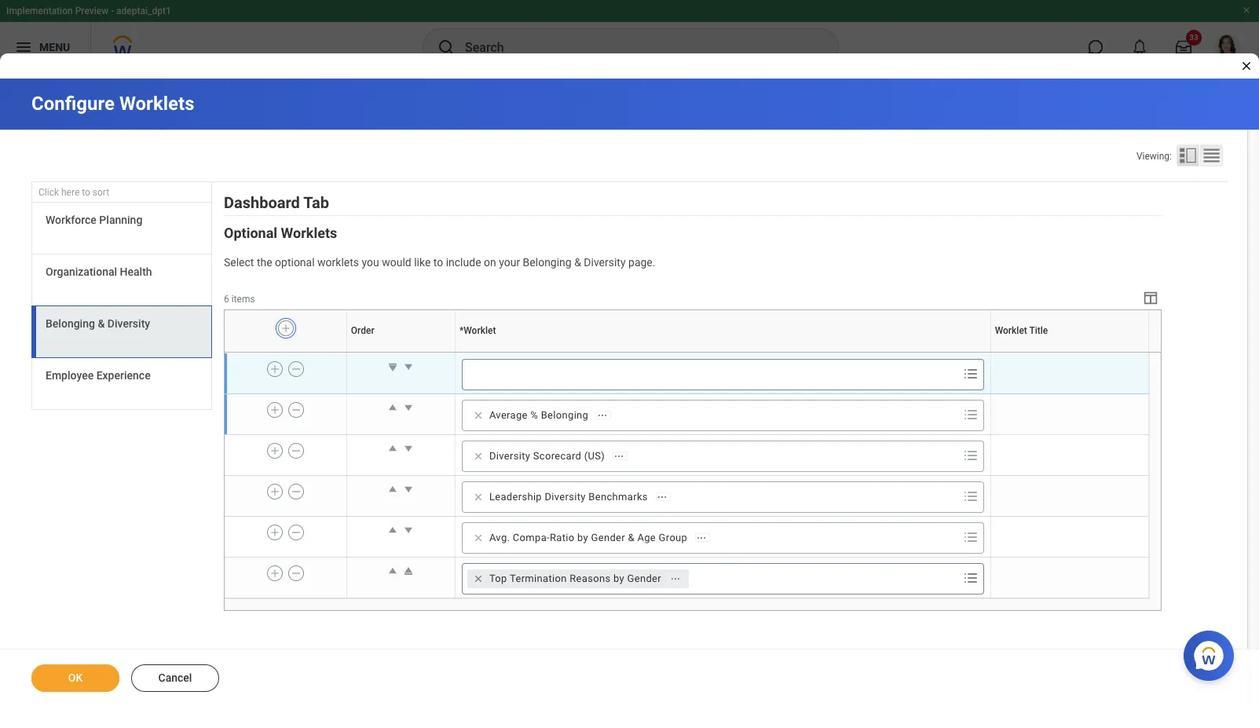 Task type: describe. For each thing, give the bounding box(es) containing it.
related actions image for diversity scorecard (us)
[[614, 451, 625, 462]]

click here to sort button
[[31, 182, 212, 203]]

health
[[120, 266, 152, 278]]

plus image for leadership diversity benchmarks's minus image
[[270, 485, 281, 499]]

4 caret up image from the top
[[385, 563, 401, 579]]

*
[[460, 326, 464, 337]]

optional
[[275, 256, 315, 269]]

minus image for avg.
[[291, 526, 302, 540]]

click to view/edit grid preferences image
[[1143, 289, 1160, 306]]

diversity scorecard (us) element
[[490, 449, 605, 464]]

preview
[[75, 6, 109, 17]]

minus image for leadership diversity benchmarks
[[291, 485, 302, 499]]

inbox large image
[[1176, 39, 1192, 55]]

select the optional worklets you would like to include on your belonging & diversity page.
[[224, 256, 656, 269]]

3 minus image from the top
[[291, 567, 302, 581]]

implementation preview -   adeptai_dpt1 banner
[[0, 0, 1260, 72]]

x small image for avg. compa-ratio by gender & age group
[[471, 530, 486, 546]]

3 caret up image from the top
[[385, 523, 401, 538]]

reasons
[[570, 573, 611, 585]]

workforce
[[46, 214, 97, 226]]

avg. compa-ratio by gender & age group, press delete to clear value. option
[[468, 529, 715, 548]]

minus image for average % belonging
[[291, 403, 302, 417]]

x small image for leadership diversity benchmarks
[[471, 490, 486, 505]]

caret bottom image
[[385, 359, 401, 375]]

row element containing leadership diversity benchmarks
[[225, 476, 1149, 517]]

top termination reasons by gender
[[490, 573, 662, 585]]

prompts image
[[962, 446, 981, 465]]

would
[[382, 256, 412, 269]]

like
[[414, 256, 431, 269]]

leadership diversity benchmarks element
[[490, 490, 648, 504]]

%
[[531, 409, 538, 421]]

caret down image for second caret up icon from the bottom
[[401, 523, 417, 538]]

order worklet worklet title
[[400, 352, 1072, 353]]

caret top image
[[401, 563, 417, 579]]

Worklet field
[[463, 361, 957, 389]]

implementation preview -   adeptai_dpt1
[[6, 6, 171, 17]]

top termination reasons by gender element
[[490, 572, 662, 586]]

prompts image for avg. compa-ratio by gender & age group
[[962, 528, 981, 547]]

the
[[257, 256, 272, 269]]

avg. compa-ratio by gender & age group element
[[490, 531, 688, 545]]

notifications large image
[[1132, 39, 1148, 55]]

viewing:
[[1137, 151, 1173, 162]]

click
[[39, 187, 59, 198]]

ok
[[68, 672, 83, 685]]

optional worklets
[[224, 225, 337, 241]]

viewing: option group
[[1137, 145, 1228, 170]]

group
[[659, 532, 688, 544]]

order for order worklet worklet title
[[400, 352, 402, 353]]

average % belonging
[[490, 409, 589, 421]]

& inside "option"
[[628, 532, 635, 544]]

select
[[224, 256, 254, 269]]

tab
[[304, 193, 329, 212]]

related actions image for avg. compa-ratio by gender & age group
[[696, 533, 707, 544]]

0 vertical spatial belonging
[[523, 256, 572, 269]]

ratio
[[550, 532, 575, 544]]

plus image for 3rd minus image from the bottom
[[270, 362, 281, 376]]

1 vertical spatial title
[[1071, 352, 1072, 353]]

search image
[[437, 38, 456, 57]]

close environment banner image
[[1243, 6, 1252, 15]]

x small image for average % belonging
[[471, 408, 486, 424]]

caret down image for 3rd caret up icon from the bottom
[[401, 482, 417, 497]]

employee experience
[[46, 369, 151, 382]]

include
[[446, 256, 481, 269]]

average
[[490, 409, 528, 421]]

optional worklets group
[[224, 224, 1162, 611]]

prompts image for leadership diversity benchmarks
[[962, 487, 981, 506]]

row element containing average % belonging
[[225, 394, 1149, 435]]

compa-
[[513, 532, 550, 544]]

workday assistant region
[[1184, 625, 1241, 681]]

& inside navigation pane region
[[98, 318, 105, 330]]

dashboard tab
[[224, 193, 329, 212]]

order column header
[[347, 352, 455, 354]]

1 minus image from the top
[[291, 362, 302, 376]]

plus image for 3rd minus icon
[[270, 567, 281, 581]]

row element containing order
[[225, 310, 1153, 352]]

you
[[362, 256, 379, 269]]

cancel
[[158, 672, 192, 685]]

planning
[[99, 214, 143, 226]]

1 caret down image from the top
[[401, 400, 417, 416]]

to inside popup button
[[82, 187, 90, 198]]

plus image for avg. compa-ratio by gender & age group
[[270, 526, 281, 540]]

organizational
[[46, 266, 117, 278]]

minus image for diversity
[[291, 444, 302, 458]]

1 plus image from the top
[[270, 403, 281, 417]]

termination
[[510, 573, 567, 585]]

items
[[232, 294, 255, 305]]

worklet title column header
[[991, 352, 1149, 354]]

belonging inside navigation pane region
[[46, 318, 95, 330]]

leadership
[[490, 491, 542, 503]]

6 items
[[224, 294, 255, 305]]

ok button
[[31, 665, 119, 692]]

gender for ratio
[[591, 532, 626, 544]]

cancel button
[[131, 665, 219, 692]]

2 caret up image from the top
[[385, 482, 401, 497]]

top
[[490, 573, 507, 585]]

on
[[484, 256, 496, 269]]

employee
[[46, 369, 94, 382]]

average % belonging, press delete to clear value. option
[[468, 406, 616, 425]]

* worklet
[[460, 326, 496, 337]]

optional
[[224, 225, 278, 241]]



Task type: vqa. For each thing, say whether or not it's contained in the screenshot.
Summary link
no



Task type: locate. For each thing, give the bounding box(es) containing it.
1 vertical spatial order
[[400, 352, 402, 353]]

0 vertical spatial minus image
[[291, 362, 302, 376]]

x small image inside top termination reasons by gender, press delete to clear value. option
[[471, 571, 486, 587]]

0 vertical spatial title
[[1030, 326, 1049, 337]]

2 vertical spatial minus image
[[291, 485, 302, 499]]

1 vertical spatial plus image
[[270, 444, 281, 458]]

minus image
[[291, 362, 302, 376], [291, 403, 302, 417], [291, 485, 302, 499]]

diversity up ratio
[[545, 491, 586, 503]]

2 vertical spatial related actions image
[[670, 573, 681, 584]]

2 plus image from the top
[[270, 444, 281, 458]]

0 vertical spatial related actions image
[[657, 492, 668, 503]]

by inside option
[[614, 573, 625, 585]]

plus image
[[281, 322, 292, 336], [270, 362, 281, 376], [270, 485, 281, 499], [270, 567, 281, 581]]

caret down image
[[401, 359, 417, 375], [401, 482, 417, 497], [401, 523, 417, 538]]

& left page.
[[575, 256, 581, 269]]

0 horizontal spatial gender
[[591, 532, 626, 544]]

related actions image right "group"
[[696, 533, 707, 544]]

x small image left top
[[471, 571, 486, 587]]

close create campaigns worklet image
[[1241, 60, 1254, 72]]

configure worklets
[[31, 93, 194, 115]]

2 vertical spatial plus image
[[270, 526, 281, 540]]

2 vertical spatial belonging
[[541, 409, 589, 421]]

1 row element from the top
[[225, 310, 1153, 352]]

title
[[1030, 326, 1049, 337], [1071, 352, 1072, 353]]

0 horizontal spatial order
[[351, 326, 375, 337]]

0 horizontal spatial title
[[1030, 326, 1049, 337]]

diversity left page.
[[584, 256, 626, 269]]

x small image
[[471, 408, 486, 424], [471, 490, 486, 505], [471, 530, 486, 546], [471, 571, 486, 587]]

0 vertical spatial worklets
[[119, 93, 194, 115]]

to inside optional worklets group
[[434, 256, 443, 269]]

3 prompts image from the top
[[962, 487, 981, 506]]

order up caret bottom image
[[400, 352, 402, 353]]

by for reasons
[[614, 573, 625, 585]]

1 horizontal spatial related actions image
[[614, 451, 625, 462]]

3 plus image from the top
[[270, 526, 281, 540]]

worklets for optional worklets
[[281, 225, 337, 241]]

belonging right % on the left bottom
[[541, 409, 589, 421]]

3 caret down image from the top
[[401, 523, 417, 538]]

caret up image
[[385, 441, 401, 457]]

to
[[82, 187, 90, 198], [434, 256, 443, 269]]

1 horizontal spatial title
[[1071, 352, 1072, 353]]

caret down image down the order column header
[[401, 359, 417, 375]]

profile logan mcneil element
[[1206, 30, 1250, 64]]

1 vertical spatial related actions image
[[696, 533, 707, 544]]

1 x small image from the top
[[471, 408, 486, 424]]

caret down image left x small icon
[[401, 441, 417, 457]]

experience
[[96, 369, 151, 382]]

3 x small image from the top
[[471, 530, 486, 546]]

1 vertical spatial by
[[614, 573, 625, 585]]

minus image
[[291, 444, 302, 458], [291, 526, 302, 540], [291, 567, 302, 581]]

0 vertical spatial caret down image
[[401, 400, 417, 416]]

configure worklets dialog
[[0, 0, 1260, 707]]

1 horizontal spatial by
[[614, 573, 625, 585]]

worklets
[[318, 256, 359, 269]]

-
[[111, 6, 114, 17]]

age
[[638, 532, 656, 544]]

related actions image down "group"
[[670, 573, 681, 584]]

0 vertical spatial gender
[[591, 532, 626, 544]]

belonging
[[523, 256, 572, 269], [46, 318, 95, 330], [541, 409, 589, 421]]

list box
[[31, 203, 212, 410]]

2 minus image from the top
[[291, 526, 302, 540]]

2 horizontal spatial &
[[628, 532, 635, 544]]

4 prompts image from the top
[[962, 528, 981, 547]]

row element containing diversity scorecard (us)
[[225, 435, 1149, 476]]

title inside row element
[[1030, 326, 1049, 337]]

1 caret down image from the top
[[401, 359, 417, 375]]

configure
[[31, 93, 115, 115]]

x small image inside average % belonging, press delete to clear value. option
[[471, 408, 486, 424]]

1 vertical spatial gender
[[628, 573, 662, 585]]

by
[[578, 532, 589, 544], [614, 573, 625, 585]]

order up the order column header
[[351, 326, 375, 337]]

0 vertical spatial order
[[351, 326, 375, 337]]

here
[[61, 187, 80, 198]]

worklets inside group
[[281, 225, 337, 241]]

2 prompts image from the top
[[962, 405, 981, 424]]

prompts image
[[962, 365, 981, 383], [962, 405, 981, 424], [962, 487, 981, 506], [962, 528, 981, 547], [962, 569, 981, 588]]

worklets
[[119, 93, 194, 115], [281, 225, 337, 241]]

caret down image down caret bottom image
[[401, 400, 417, 416]]

caret down image down caret up image
[[401, 482, 417, 497]]

related actions image
[[597, 410, 608, 421], [614, 451, 625, 462], [670, 573, 681, 584]]

caret up image
[[385, 400, 401, 416], [385, 482, 401, 497], [385, 523, 401, 538], [385, 563, 401, 579]]

avg. compa-ratio by gender & age group
[[490, 532, 688, 544]]

belonging right "your"
[[523, 256, 572, 269]]

navigation pane region
[[31, 182, 212, 414]]

dashboard
[[224, 193, 300, 212]]

to right like
[[434, 256, 443, 269]]

belonging & diversity
[[46, 318, 150, 330]]

benchmarks
[[589, 491, 648, 503]]

prompts image for average % belonging
[[962, 405, 981, 424]]

2 caret down image from the top
[[401, 441, 417, 457]]

3 row element from the top
[[225, 435, 1149, 476]]

x small image for top termination reasons by gender
[[471, 571, 486, 587]]

related actions image up "group"
[[657, 492, 668, 503]]

4 x small image from the top
[[471, 571, 486, 587]]

(us)
[[584, 450, 605, 462]]

sort
[[93, 187, 109, 198]]

scorecard
[[533, 450, 582, 462]]

diversity scorecard (us), press delete to clear value. option
[[468, 447, 633, 466]]

leadership diversity benchmarks, press delete to clear value. option
[[468, 488, 676, 507]]

1 vertical spatial belonging
[[46, 318, 95, 330]]

2 row element from the top
[[225, 394, 1149, 435]]

optional worklets button
[[224, 225, 337, 241]]

worklet
[[464, 326, 496, 337], [995, 326, 1028, 337], [722, 352, 725, 353], [1068, 352, 1071, 353]]

0 vertical spatial to
[[82, 187, 90, 198]]

Toggle to List Detail view radio
[[1177, 145, 1200, 167]]

row element
[[225, 310, 1153, 352], [225, 394, 1149, 435], [225, 435, 1149, 476], [225, 476, 1149, 517], [225, 517, 1149, 558], [225, 558, 1149, 598]]

1 prompts image from the top
[[962, 365, 981, 383]]

0 horizontal spatial by
[[578, 532, 589, 544]]

worklet title
[[995, 326, 1049, 337]]

1 horizontal spatial &
[[575, 256, 581, 269]]

your
[[499, 256, 520, 269]]

belonging up employee on the bottom left of page
[[46, 318, 95, 330]]

2 vertical spatial minus image
[[291, 567, 302, 581]]

6 row element from the top
[[225, 558, 1149, 598]]

0 vertical spatial related actions image
[[597, 410, 608, 421]]

1 horizontal spatial related actions image
[[696, 533, 707, 544]]

order
[[351, 326, 375, 337], [400, 352, 402, 353]]

1 vertical spatial caret down image
[[401, 482, 417, 497]]

5 row element from the top
[[225, 517, 1149, 558]]

0 vertical spatial minus image
[[291, 444, 302, 458]]

worklet column header
[[455, 352, 991, 354]]

related actions image right (us)
[[614, 451, 625, 462]]

related actions image for average % belonging
[[597, 410, 608, 421]]

related actions image inside average % belonging, press delete to clear value. option
[[597, 410, 608, 421]]

row element containing top termination reasons by gender
[[225, 558, 1149, 598]]

avg.
[[490, 532, 510, 544]]

gender
[[591, 532, 626, 544], [628, 573, 662, 585]]

by right ratio
[[578, 532, 589, 544]]

6
[[224, 294, 229, 305]]

diversity right x small icon
[[490, 450, 531, 462]]

2 x small image from the top
[[471, 490, 486, 505]]

0 horizontal spatial related actions image
[[597, 410, 608, 421]]

0 horizontal spatial worklets
[[119, 93, 194, 115]]

page.
[[629, 256, 656, 269]]

order inside row element
[[351, 326, 375, 337]]

1 vertical spatial worklets
[[281, 225, 337, 241]]

implementation
[[6, 6, 73, 17]]

top termination reasons by gender, press delete to clear value. option
[[468, 570, 689, 589]]

plus image for diversity scorecard (us)
[[270, 444, 281, 458]]

by right "reasons" at the bottom left of page
[[614, 573, 625, 585]]

1 vertical spatial to
[[434, 256, 443, 269]]

gender down the "age"
[[628, 573, 662, 585]]

&
[[575, 256, 581, 269], [98, 318, 105, 330], [628, 532, 635, 544]]

list box containing workforce planning
[[31, 203, 212, 410]]

gender inside option
[[628, 573, 662, 585]]

organizational health
[[46, 266, 152, 278]]

1 horizontal spatial order
[[400, 352, 402, 353]]

3 minus image from the top
[[291, 485, 302, 499]]

gender inside "option"
[[591, 532, 626, 544]]

caret down image for caret bottom image
[[401, 359, 417, 375]]

2 vertical spatial &
[[628, 532, 635, 544]]

2 minus image from the top
[[291, 403, 302, 417]]

order for order
[[351, 326, 375, 337]]

1 vertical spatial minus image
[[291, 526, 302, 540]]

Toggle to Grid view radio
[[1201, 145, 1224, 167]]

related actions image for top termination reasons by gender
[[670, 573, 681, 584]]

1 vertical spatial &
[[98, 318, 105, 330]]

diversity inside navigation pane region
[[108, 318, 150, 330]]

list box inside configure worklets "main content"
[[31, 203, 212, 410]]

0 vertical spatial by
[[578, 532, 589, 544]]

x small image
[[471, 449, 486, 464]]

1 vertical spatial related actions image
[[614, 451, 625, 462]]

click here to sort
[[39, 187, 109, 198]]

x small image left 'average'
[[471, 408, 486, 424]]

by for ratio
[[578, 532, 589, 544]]

1 horizontal spatial gender
[[628, 573, 662, 585]]

0 vertical spatial plus image
[[270, 403, 281, 417]]

1 minus image from the top
[[291, 444, 302, 458]]

related actions image up (us)
[[597, 410, 608, 421]]

leadership diversity benchmarks
[[490, 491, 648, 503]]

related actions image
[[657, 492, 668, 503], [696, 533, 707, 544]]

caret down image up caret top icon on the left of page
[[401, 523, 417, 538]]

x small image inside 'leadership diversity benchmarks, press delete to clear value.' option
[[471, 490, 486, 505]]

workforce planning
[[46, 214, 143, 226]]

0 vertical spatial caret down image
[[401, 359, 417, 375]]

adeptai_dpt1
[[116, 6, 171, 17]]

& left the "age"
[[628, 532, 635, 544]]

4 row element from the top
[[225, 476, 1149, 517]]

diversity scorecard (us)
[[490, 450, 605, 462]]

& down organizational health
[[98, 318, 105, 330]]

1 caret up image from the top
[[385, 400, 401, 416]]

1 horizontal spatial worklets
[[281, 225, 337, 241]]

1 horizontal spatial to
[[434, 256, 443, 269]]

configure worklets main content
[[0, 79, 1260, 707]]

5 prompts image from the top
[[962, 569, 981, 588]]

0 horizontal spatial &
[[98, 318, 105, 330]]

x small image inside avg. compa-ratio by gender & age group, press delete to clear value. "option"
[[471, 530, 486, 546]]

row element containing avg. compa-ratio by gender & age group
[[225, 517, 1149, 558]]

x small image left "leadership"
[[471, 490, 486, 505]]

worklets for configure worklets
[[119, 93, 194, 115]]

1 vertical spatial caret down image
[[401, 441, 417, 457]]

x small image left avg.
[[471, 530, 486, 546]]

belonging inside option
[[541, 409, 589, 421]]

1 vertical spatial minus image
[[291, 403, 302, 417]]

0 horizontal spatial to
[[82, 187, 90, 198]]

2 horizontal spatial related actions image
[[670, 573, 681, 584]]

2 caret down image from the top
[[401, 482, 417, 497]]

related actions image for leadership diversity benchmarks
[[657, 492, 668, 503]]

gender left the "age"
[[591, 532, 626, 544]]

gender for reasons
[[628, 573, 662, 585]]

diversity up experience
[[108, 318, 150, 330]]

average % belonging element
[[490, 409, 589, 423]]

related actions image inside top termination reasons by gender, press delete to clear value. option
[[670, 573, 681, 584]]

0 horizontal spatial related actions image
[[657, 492, 668, 503]]

0 vertical spatial &
[[575, 256, 581, 269]]

plus image
[[270, 403, 281, 417], [270, 444, 281, 458], [270, 526, 281, 540]]

to left sort
[[82, 187, 90, 198]]

2 vertical spatial caret down image
[[401, 523, 417, 538]]

caret down image
[[401, 400, 417, 416], [401, 441, 417, 457]]

by inside "option"
[[578, 532, 589, 544]]

diversity
[[584, 256, 626, 269], [108, 318, 150, 330], [490, 450, 531, 462], [545, 491, 586, 503]]



